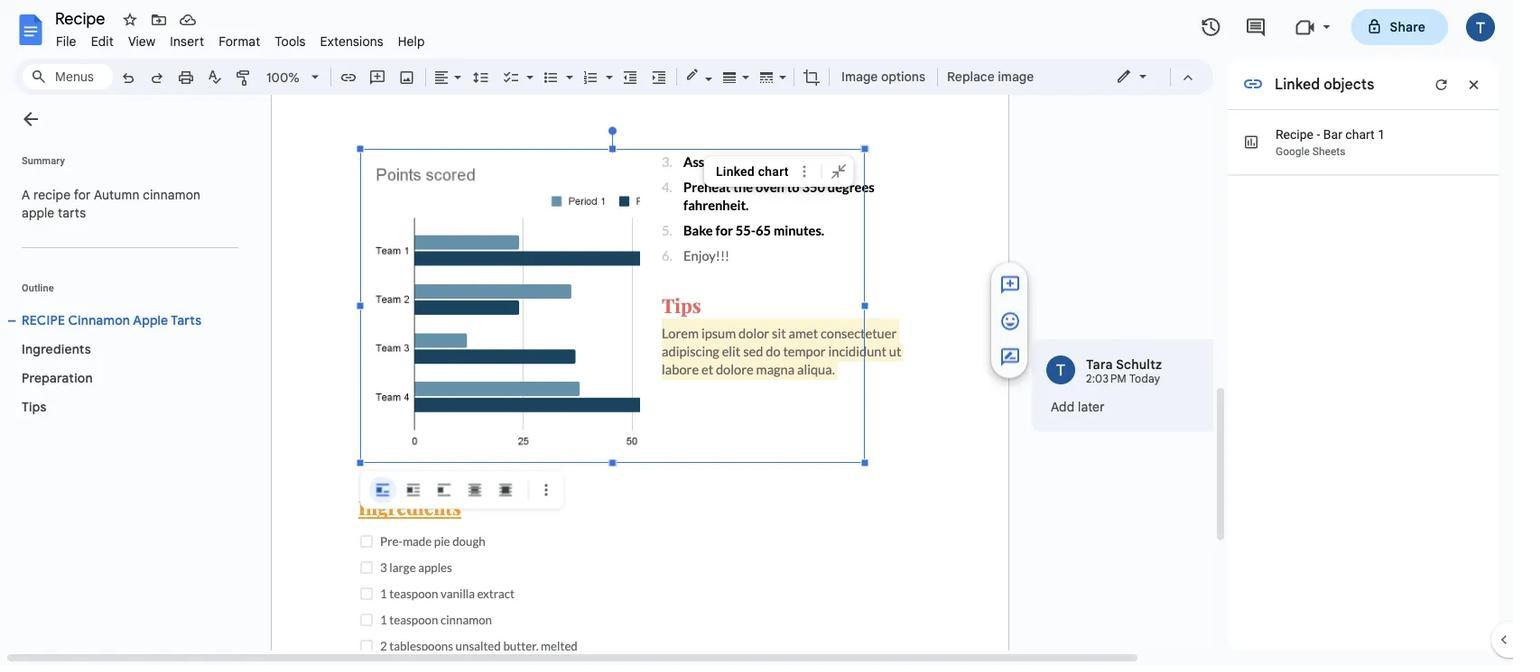 Task type: describe. For each thing, give the bounding box(es) containing it.
tools
[[275, 33, 306, 49]]

1
[[1378, 127, 1385, 142]]

image options button
[[833, 63, 934, 90]]

ingredients
[[22, 341, 91, 357]]

tips
[[22, 399, 47, 415]]

tarts
[[58, 205, 86, 221]]

google
[[1276, 145, 1310, 158]]

Wrap text radio
[[400, 477, 427, 504]]

cinnamon
[[68, 312, 130, 328]]

help menu item
[[391, 31, 432, 52]]

image
[[998, 69, 1034, 84]]

extensions
[[320, 33, 383, 49]]

format menu item
[[211, 31, 268, 52]]

tara schultz 2:03 pm today
[[1086, 357, 1162, 386]]

extensions menu item
[[313, 31, 391, 52]]

Zoom field
[[259, 64, 327, 91]]

add later
[[1051, 399, 1105, 415]]

a
[[22, 187, 30, 203]]

3 size image from the top
[[999, 346, 1021, 368]]

summary
[[22, 155, 65, 166]]

apple
[[22, 205, 54, 221]]

linked objects section
[[1225, 0, 1499, 651]]

summary element
[[13, 177, 238, 231]]

share
[[1390, 19, 1426, 35]]

In front of text radio
[[492, 477, 519, 504]]

schultz
[[1116, 357, 1162, 372]]

chart options element
[[704, 156, 857, 187]]

mode and view toolbar
[[1102, 59, 1203, 95]]

Break text radio
[[431, 477, 458, 504]]

add
[[1051, 399, 1075, 415]]

linked for linked chart
[[716, 164, 755, 179]]

cinnamon
[[143, 187, 200, 203]]

recipe - bar chart 1 google sheets
[[1276, 127, 1385, 158]]

tarts
[[171, 312, 202, 328]]

apple
[[133, 312, 168, 328]]

outline
[[22, 282, 54, 293]]

bar
[[1323, 127, 1342, 142]]

Behind text radio
[[461, 477, 488, 504]]

linked objects
[[1275, 75, 1374, 93]]

for
[[74, 187, 91, 203]]

main toolbar
[[112, 63, 1039, 93]]

linked for linked objects
[[1275, 75, 1320, 93]]

border dash image
[[757, 64, 777, 89]]

insert menu item
[[163, 31, 211, 52]]

a recipe for autumn cinnamon apple tarts
[[22, 187, 204, 221]]

line & paragraph spacing image
[[471, 64, 492, 89]]

sheets
[[1313, 145, 1346, 158]]

insert
[[170, 33, 204, 49]]

view
[[128, 33, 156, 49]]

option group inside linked objects 'application'
[[357, 0, 519, 504]]

edit
[[91, 33, 114, 49]]

Menus field
[[23, 64, 113, 89]]



Task type: locate. For each thing, give the bounding box(es) containing it.
menu bar
[[49, 23, 432, 53]]

border weight image
[[720, 64, 740, 89]]

linked left linked chart options image
[[716, 164, 755, 179]]

0 horizontal spatial linked
[[716, 164, 755, 179]]

1 horizontal spatial linked
[[1275, 75, 1320, 93]]

1 vertical spatial size image
[[999, 310, 1021, 332]]

1 vertical spatial linked
[[716, 164, 755, 179]]

tara schultz image
[[1046, 356, 1075, 385]]

chart left linked chart options image
[[758, 164, 789, 179]]

replace
[[947, 69, 995, 84]]

recipe - bar chart 1 element
[[1276, 127, 1385, 142]]

replace image
[[947, 69, 1034, 84]]

insert image image
[[397, 64, 418, 89]]

linked up recipe
[[1275, 75, 1320, 93]]

menu bar containing file
[[49, 23, 432, 53]]

today
[[1129, 372, 1160, 386]]

menu bar banner
[[0, 0, 1513, 665]]

objects
[[1324, 75, 1374, 93]]

outline heading
[[0, 281, 246, 306]]

linked inside the linked objects section
[[1275, 75, 1320, 93]]

linked chart options image
[[795, 162, 814, 182]]

0 vertical spatial size image
[[999, 274, 1021, 296]]

chart inside recipe - bar chart 1 google sheets
[[1346, 127, 1375, 142]]

-
[[1317, 127, 1320, 142]]

Zoom text field
[[262, 65, 305, 90]]

option group
[[357, 0, 519, 504]]

Star checkbox
[[117, 7, 143, 33]]

options
[[881, 69, 925, 84]]

menu bar inside the menu bar banner
[[49, 23, 432, 53]]

0 vertical spatial linked
[[1275, 75, 1320, 93]]

recipe
[[34, 187, 71, 203]]

image
[[841, 69, 878, 84]]

recipe
[[1276, 127, 1314, 142]]

0 horizontal spatial chart
[[758, 164, 789, 179]]

recipe
[[22, 312, 65, 328]]

document outline element
[[0, 95, 246, 651]]

autumn
[[94, 187, 140, 203]]

help
[[398, 33, 425, 49]]

In line radio
[[357, 0, 432, 504]]

linked inside chart options element
[[716, 164, 755, 179]]

tools menu item
[[268, 31, 313, 52]]

image options
[[841, 69, 925, 84]]

recipe cinnamon apple tarts
[[22, 312, 202, 328]]

1 horizontal spatial chart
[[1346, 127, 1375, 142]]

file menu item
[[49, 31, 84, 52]]

format
[[219, 33, 260, 49]]

share button
[[1351, 9, 1448, 45]]

0 vertical spatial chart
[[1346, 127, 1375, 142]]

linked chart
[[716, 164, 789, 179]]

later
[[1078, 399, 1105, 415]]

replace image button
[[942, 63, 1038, 90]]

toolbar
[[357, 0, 560, 504]]

file
[[56, 33, 76, 49]]

linked objects application
[[0, 0, 1513, 665]]

linked
[[1275, 75, 1320, 93], [716, 164, 755, 179]]

tara
[[1086, 357, 1113, 372]]

chart left 1 on the top right of page
[[1346, 127, 1375, 142]]

edit menu item
[[84, 31, 121, 52]]

2 vertical spatial size image
[[999, 346, 1021, 368]]

2 size image from the top
[[999, 310, 1021, 332]]

size image
[[999, 274, 1021, 296], [999, 310, 1021, 332], [999, 346, 1021, 368]]

preparation
[[22, 370, 93, 386]]

summary heading
[[22, 153, 65, 168]]

1 size image from the top
[[999, 274, 1021, 296]]

view menu item
[[121, 31, 163, 52]]

1 vertical spatial chart
[[758, 164, 789, 179]]

2:03 pm
[[1086, 372, 1127, 386]]

Rename text field
[[49, 7, 116, 29]]

chart
[[1346, 127, 1375, 142], [758, 164, 789, 179]]



Task type: vqa. For each thing, say whether or not it's contained in the screenshot.
File 'menu item'
yes



